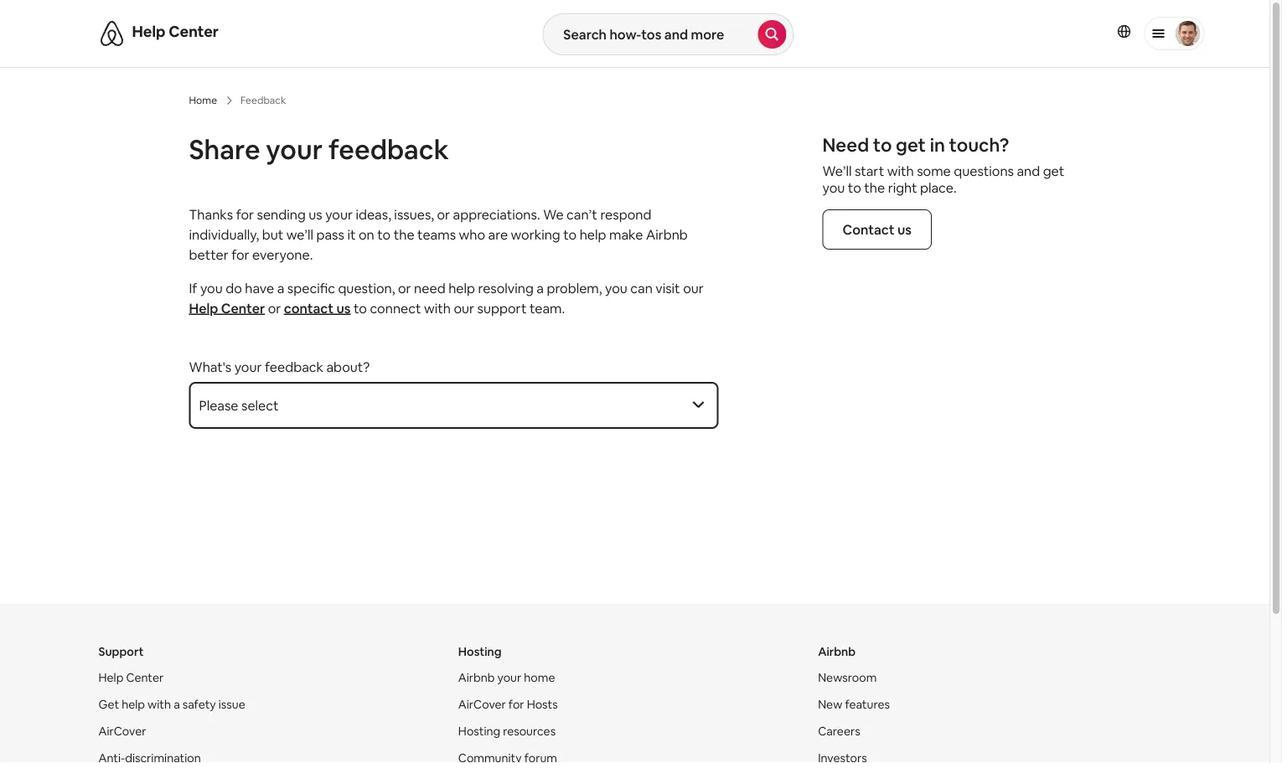 Task type: locate. For each thing, give the bounding box(es) containing it.
2 horizontal spatial you
[[823, 179, 845, 196]]

0 vertical spatial help
[[132, 22, 166, 41]]

help center link
[[132, 22, 219, 41], [189, 300, 265, 317], [98, 671, 164, 686]]

airbnb your home
[[458, 671, 555, 686]]

our left "support"
[[454, 300, 474, 317]]

2 horizontal spatial airbnb
[[818, 645, 856, 660]]

airbnb up aircover for hosts link
[[458, 671, 495, 686]]

0 horizontal spatial airbnb
[[458, 671, 495, 686]]

you left can
[[605, 280, 628, 297]]

1 hosting from the top
[[458, 645, 502, 660]]

0 vertical spatial airbnb
[[646, 226, 688, 243]]

0 horizontal spatial help
[[122, 697, 145, 712]]

on
[[359, 226, 374, 243]]

airbnb homepage image
[[98, 20, 125, 47]]

help center for the top help center link
[[132, 22, 219, 41]]

us inside contact us link
[[898, 221, 912, 238]]

the left right
[[864, 179, 885, 196]]

to right on
[[377, 226, 391, 243]]

0 vertical spatial with
[[887, 162, 914, 179]]

get left in
[[896, 133, 926, 157]]

1 horizontal spatial us
[[336, 300, 351, 317]]

aircover for aircover link
[[98, 724, 146, 739]]

us inside if you do have a specific question, or need help resolving a problem, you can visit our help center or contact us to connect with our support team.
[[336, 300, 351, 317]]

1 vertical spatial aircover
[[98, 724, 146, 739]]

with inside if you do have a specific question, or need help resolving a problem, you can visit our help center or contact us to connect with our support team.
[[424, 300, 451, 317]]

aircover for hosts link
[[458, 697, 558, 712]]

1 horizontal spatial with
[[424, 300, 451, 317]]

help center link right 'airbnb homepage' image
[[132, 22, 219, 41]]

0 horizontal spatial center
[[126, 671, 164, 686]]

your right what's
[[234, 358, 262, 375]]

0 vertical spatial help center
[[132, 22, 219, 41]]

help down can't
[[580, 226, 606, 243]]

a
[[277, 280, 284, 297], [537, 280, 544, 297], [174, 697, 180, 712]]

you left start
[[823, 179, 845, 196]]

touch?
[[949, 133, 1009, 157]]

the inside the thanks for sending us your ideas, issues, or appreciations. we can't respond individually, but we'll pass it on to the teams who are working to help make airbnb better for everyone.
[[394, 226, 415, 243]]

0 horizontal spatial or
[[268, 300, 281, 317]]

our
[[683, 280, 704, 297], [454, 300, 474, 317]]

help center right 'airbnb homepage' image
[[132, 22, 219, 41]]

center
[[169, 22, 219, 41], [221, 300, 265, 317], [126, 671, 164, 686]]

feedback up ideas,
[[328, 132, 449, 167]]

1 vertical spatial with
[[424, 300, 451, 317]]

do
[[226, 280, 242, 297]]

airbnb your home link
[[458, 671, 555, 686]]

0 vertical spatial get
[[896, 133, 926, 157]]

center up home
[[169, 22, 219, 41]]

contact
[[843, 221, 895, 238]]

contact
[[284, 300, 334, 317]]

are
[[488, 226, 508, 243]]

center down do
[[221, 300, 265, 317]]

you right if
[[200, 280, 223, 297]]

your up pass
[[325, 206, 353, 223]]

need
[[823, 133, 869, 157]]

the down issues,
[[394, 226, 415, 243]]

0 vertical spatial center
[[169, 22, 219, 41]]

aircover
[[458, 697, 506, 712], [98, 724, 146, 739]]

a up team.
[[537, 280, 544, 297]]

your up aircover for hosts link
[[497, 671, 522, 686]]

us
[[309, 206, 322, 223], [898, 221, 912, 238], [336, 300, 351, 317]]

1 vertical spatial help center link
[[189, 300, 265, 317]]

2 horizontal spatial a
[[537, 280, 544, 297]]

get help with a safety issue link
[[98, 697, 245, 712]]

0 vertical spatial our
[[683, 280, 704, 297]]

1 vertical spatial help center
[[98, 671, 164, 686]]

aircover down get
[[98, 724, 146, 739]]

or for need
[[398, 280, 411, 297]]

or
[[437, 206, 450, 223], [398, 280, 411, 297], [268, 300, 281, 317]]

2 vertical spatial with
[[148, 697, 171, 712]]

for
[[236, 206, 254, 223], [232, 246, 249, 263], [509, 697, 524, 712]]

2 vertical spatial center
[[126, 671, 164, 686]]

1 horizontal spatial feedback
[[328, 132, 449, 167]]

for down individually,
[[232, 246, 249, 263]]

we
[[543, 206, 564, 223]]

help right 'airbnb homepage' image
[[132, 22, 166, 41]]

1 vertical spatial the
[[394, 226, 415, 243]]

2 vertical spatial help
[[98, 671, 124, 686]]

1 horizontal spatial help
[[132, 22, 166, 41]]

can't
[[567, 206, 598, 223]]

hosting
[[458, 645, 502, 660], [458, 724, 501, 739]]

2 vertical spatial for
[[509, 697, 524, 712]]

need to get in touch? we'll start with some questions and get you to the right place.
[[823, 133, 1065, 196]]

airbnb
[[646, 226, 688, 243], [818, 645, 856, 660], [458, 671, 495, 686]]

1 horizontal spatial get
[[1043, 162, 1065, 179]]

aircover for aircover for hosts
[[458, 697, 506, 712]]

in
[[930, 133, 945, 157]]

about?
[[326, 358, 370, 375]]

a right have
[[277, 280, 284, 297]]

your up sending
[[266, 132, 323, 167]]

help for the top help center link
[[132, 22, 166, 41]]

support
[[477, 300, 527, 317]]

0 horizontal spatial help
[[98, 671, 124, 686]]

can
[[631, 280, 653, 297]]

help up get
[[98, 671, 124, 686]]

what's
[[189, 358, 231, 375]]

the
[[864, 179, 885, 196], [394, 226, 415, 243]]

2 horizontal spatial us
[[898, 221, 912, 238]]

0 vertical spatial feedback
[[328, 132, 449, 167]]

hosting for hosting
[[458, 645, 502, 660]]

to down need
[[848, 179, 861, 196]]

get
[[896, 133, 926, 157], [1043, 162, 1065, 179]]

1 vertical spatial feedback
[[265, 358, 324, 375]]

1 vertical spatial center
[[221, 300, 265, 317]]

0 vertical spatial for
[[236, 206, 254, 223]]

feedback
[[328, 132, 449, 167], [265, 358, 324, 375]]

airbnb right make at the top of the page
[[646, 226, 688, 243]]

2 horizontal spatial center
[[221, 300, 265, 317]]

0 horizontal spatial us
[[309, 206, 322, 223]]

features
[[845, 697, 890, 712]]

if you do have a specific question, or need help resolving a problem, you can visit our help center or contact us to connect with our support team.
[[189, 280, 704, 317]]

with left safety
[[148, 697, 171, 712]]

we'll
[[823, 162, 852, 179]]

you inside need to get in touch? we'll start with some questions and get you to the right place.
[[823, 179, 845, 196]]

hosting up airbnb your home
[[458, 645, 502, 660]]

your inside the thanks for sending us your ideas, issues, or appreciations. we can't respond individually, but we'll pass it on to the teams who are working to help make airbnb better for everyone.
[[325, 206, 353, 223]]

0 horizontal spatial the
[[394, 226, 415, 243]]

new
[[818, 697, 843, 712]]

0 vertical spatial hosting
[[458, 645, 502, 660]]

individually,
[[189, 226, 259, 243]]

start
[[855, 162, 884, 179]]

1 horizontal spatial help
[[449, 280, 475, 297]]

hosting for hosting resources
[[458, 724, 501, 739]]

sending
[[257, 206, 306, 223]]

help right get
[[122, 697, 145, 712]]

1 horizontal spatial aircover
[[458, 697, 506, 712]]

help down if
[[189, 300, 218, 317]]

1 horizontal spatial or
[[398, 280, 411, 297]]

1 vertical spatial our
[[454, 300, 474, 317]]

questions
[[954, 162, 1014, 179]]

your for share your feedback
[[266, 132, 323, 167]]

center inside if you do have a specific question, or need help resolving a problem, you can visit our help center or contact us to connect with our support team.
[[221, 300, 265, 317]]

help right need
[[449, 280, 475, 297]]

help center down support
[[98, 671, 164, 686]]

have
[[245, 280, 274, 297]]

or down have
[[268, 300, 281, 317]]

help
[[132, 22, 166, 41], [189, 300, 218, 317], [98, 671, 124, 686]]

to down question,
[[354, 300, 367, 317]]

us up pass
[[309, 206, 322, 223]]

2 horizontal spatial or
[[437, 206, 450, 223]]

aircover down airbnb your home
[[458, 697, 506, 712]]

for up individually,
[[236, 206, 254, 223]]

hosting down aircover for hosts link
[[458, 724, 501, 739]]

2 horizontal spatial help
[[580, 226, 606, 243]]

help center link down support
[[98, 671, 164, 686]]

main navigation menu image
[[1176, 21, 1201, 46]]

team.
[[530, 300, 565, 317]]

connect
[[370, 300, 421, 317]]

1 vertical spatial hosting
[[458, 724, 501, 739]]

feedback left about?
[[265, 358, 324, 375]]

1 horizontal spatial you
[[605, 280, 628, 297]]

us right contact
[[898, 221, 912, 238]]

1 horizontal spatial a
[[277, 280, 284, 297]]

or up teams
[[437, 206, 450, 223]]

with right start
[[887, 162, 914, 179]]

problem,
[[547, 280, 602, 297]]

help
[[580, 226, 606, 243], [449, 280, 475, 297], [122, 697, 145, 712]]

our right visit
[[683, 280, 704, 297]]

help center
[[132, 22, 219, 41], [98, 671, 164, 686]]

hosting resources link
[[458, 724, 556, 739]]

help inside the thanks for sending us your ideas, issues, or appreciations. we can't respond individually, but we'll pass it on to the teams who are working to help make airbnb better for everyone.
[[580, 226, 606, 243]]

airbnb inside the thanks for sending us your ideas, issues, or appreciations. we can't respond individually, but we'll pass it on to the teams who are working to help make airbnb better for everyone.
[[646, 226, 688, 243]]

us down question,
[[336, 300, 351, 317]]

some
[[917, 162, 951, 179]]

1 vertical spatial or
[[398, 280, 411, 297]]

for left hosts
[[509, 697, 524, 712]]

0 vertical spatial help
[[580, 226, 606, 243]]

a left safety
[[174, 697, 180, 712]]

or inside the thanks for sending us your ideas, issues, or appreciations. we can't respond individually, but we'll pass it on to the teams who are working to help make airbnb better for everyone.
[[437, 206, 450, 223]]

or up 'connect'
[[398, 280, 411, 297]]

get right and
[[1043, 162, 1065, 179]]

1 vertical spatial help
[[189, 300, 218, 317]]

2 hosting from the top
[[458, 724, 501, 739]]

with
[[887, 162, 914, 179], [424, 300, 451, 317], [148, 697, 171, 712]]

None search field
[[543, 13, 794, 55]]

0 vertical spatial aircover
[[458, 697, 506, 712]]

to up start
[[873, 133, 892, 157]]

1 vertical spatial help
[[449, 280, 475, 297]]

1 vertical spatial get
[[1043, 162, 1065, 179]]

get
[[98, 697, 119, 712]]

0 horizontal spatial feedback
[[265, 358, 324, 375]]

0 vertical spatial or
[[437, 206, 450, 223]]

1 vertical spatial airbnb
[[818, 645, 856, 660]]

to
[[873, 133, 892, 157], [848, 179, 861, 196], [377, 226, 391, 243], [563, 226, 577, 243], [354, 300, 367, 317]]

with down need
[[424, 300, 451, 317]]

1 horizontal spatial our
[[683, 280, 704, 297]]

2 vertical spatial airbnb
[[458, 671, 495, 686]]

airbnb up newsroom link
[[818, 645, 856, 660]]

0 horizontal spatial aircover
[[98, 724, 146, 739]]

your
[[266, 132, 323, 167], [325, 206, 353, 223], [234, 358, 262, 375], [497, 671, 522, 686]]

issues,
[[394, 206, 434, 223]]

hosts
[[527, 697, 558, 712]]

1 horizontal spatial the
[[864, 179, 885, 196]]

but
[[262, 226, 284, 243]]

0 vertical spatial the
[[864, 179, 885, 196]]

2 horizontal spatial with
[[887, 162, 914, 179]]

2 horizontal spatial help
[[189, 300, 218, 317]]

home
[[189, 94, 217, 107]]

1 horizontal spatial airbnb
[[646, 226, 688, 243]]

you
[[823, 179, 845, 196], [200, 280, 223, 297], [605, 280, 628, 297]]

1 horizontal spatial center
[[169, 22, 219, 41]]

get help with a safety issue
[[98, 697, 245, 712]]

0 horizontal spatial get
[[896, 133, 926, 157]]

center down support
[[126, 671, 164, 686]]

help center link down do
[[189, 300, 265, 317]]



Task type: vqa. For each thing, say whether or not it's contained in the screenshot.
issues,
yes



Task type: describe. For each thing, give the bounding box(es) containing it.
we'll
[[286, 226, 313, 243]]

pass
[[316, 226, 344, 243]]

what's your feedback about?
[[189, 358, 370, 375]]

airbnb for airbnb
[[818, 645, 856, 660]]

who
[[459, 226, 485, 243]]

Search how-tos and more search field
[[543, 14, 758, 54]]

with inside need to get in touch? we'll start with some questions and get you to the right place.
[[887, 162, 914, 179]]

help center for the bottom help center link
[[98, 671, 164, 686]]

contact us link
[[823, 210, 932, 250]]

hosting resources
[[458, 724, 556, 739]]

center for the top help center link
[[169, 22, 219, 41]]

right
[[888, 179, 917, 196]]

2 vertical spatial help
[[122, 697, 145, 712]]

aircover for hosts
[[458, 697, 558, 712]]

resolving
[[478, 280, 534, 297]]

your for airbnb your home
[[497, 671, 522, 686]]

aircover link
[[98, 724, 146, 739]]

2 vertical spatial or
[[268, 300, 281, 317]]

help inside if you do have a specific question, or need help resolving a problem, you can visit our help center or contact us to connect with our support team.
[[449, 280, 475, 297]]

issue
[[219, 697, 245, 712]]

question,
[[338, 280, 395, 297]]

appreciations.
[[453, 206, 540, 223]]

new features
[[818, 697, 890, 712]]

feedback for what's your feedback about?
[[265, 358, 324, 375]]

new features link
[[818, 697, 890, 712]]

thanks for sending us your ideas, issues, or appreciations. we can't respond individually, but we'll pass it on to the teams who are working to help make airbnb better for everyone.
[[189, 206, 688, 263]]

resources
[[503, 724, 556, 739]]

the inside need to get in touch? we'll start with some questions and get you to the right place.
[[864, 179, 885, 196]]

us inside the thanks for sending us your ideas, issues, or appreciations. we can't respond individually, but we'll pass it on to the teams who are working to help make airbnb better for everyone.
[[309, 206, 322, 223]]

your for what's your feedback about?
[[234, 358, 262, 375]]

support
[[98, 645, 144, 660]]

thanks
[[189, 206, 233, 223]]

if
[[189, 280, 197, 297]]

visit
[[656, 280, 680, 297]]

0 horizontal spatial with
[[148, 697, 171, 712]]

home link
[[189, 94, 217, 107]]

to down can't
[[563, 226, 577, 243]]

it
[[347, 226, 356, 243]]

place.
[[920, 179, 957, 196]]

better
[[189, 246, 229, 263]]

everyone.
[[252, 246, 313, 263]]

specific
[[287, 280, 335, 297]]

0 horizontal spatial a
[[174, 697, 180, 712]]

0 horizontal spatial you
[[200, 280, 223, 297]]

ideas,
[[356, 206, 391, 223]]

newsroom link
[[818, 671, 877, 686]]

feedback for share your feedback
[[328, 132, 449, 167]]

respond
[[600, 206, 652, 223]]

or for appreciations.
[[437, 206, 450, 223]]

contact us
[[843, 221, 912, 238]]

to inside if you do have a specific question, or need help resolving a problem, you can visit our help center or contact us to connect with our support team.
[[354, 300, 367, 317]]

help inside if you do have a specific question, or need help resolving a problem, you can visit our help center or contact us to connect with our support team.
[[189, 300, 218, 317]]

contact us link
[[284, 300, 351, 317]]

airbnb for airbnb your home
[[458, 671, 495, 686]]

home
[[524, 671, 555, 686]]

center for the bottom help center link
[[126, 671, 164, 686]]

for for thanks
[[236, 206, 254, 223]]

newsroom
[[818, 671, 877, 686]]

1 vertical spatial for
[[232, 246, 249, 263]]

help for the bottom help center link
[[98, 671, 124, 686]]

share
[[189, 132, 260, 167]]

careers link
[[818, 724, 860, 739]]

need
[[414, 280, 446, 297]]

teams
[[417, 226, 456, 243]]

safety
[[183, 697, 216, 712]]

0 horizontal spatial our
[[454, 300, 474, 317]]

careers
[[818, 724, 860, 739]]

2 vertical spatial help center link
[[98, 671, 164, 686]]

and
[[1017, 162, 1040, 179]]

0 vertical spatial help center link
[[132, 22, 219, 41]]

working
[[511, 226, 560, 243]]

make
[[609, 226, 643, 243]]

for for aircover
[[509, 697, 524, 712]]

share your feedback
[[189, 132, 449, 167]]



